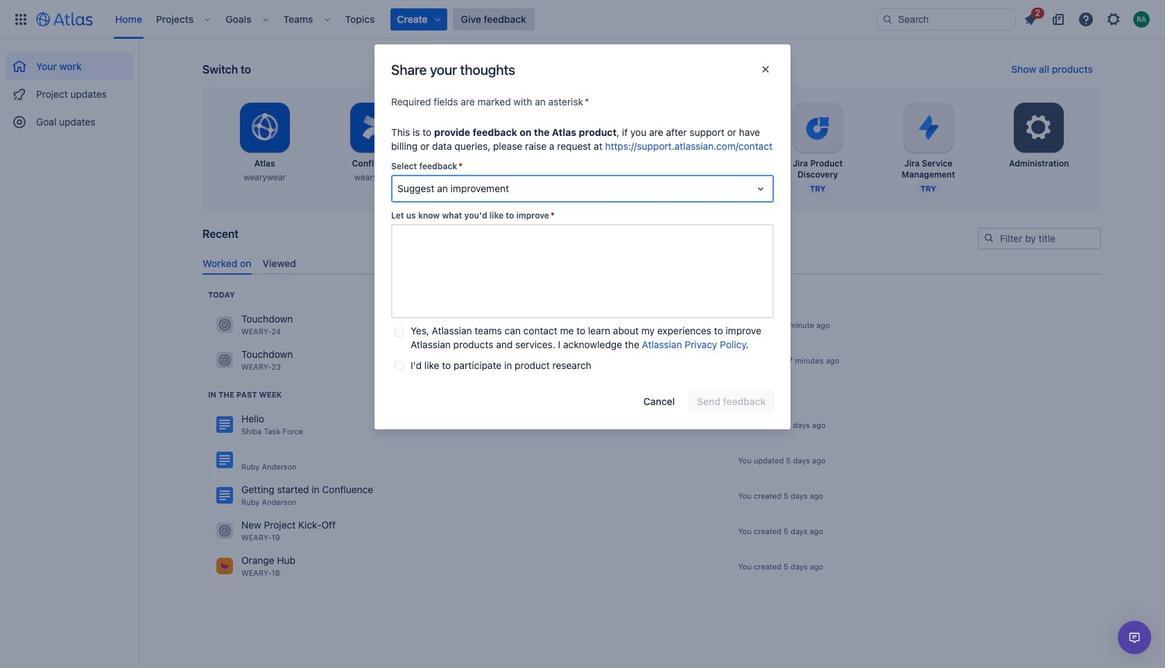Task type: describe. For each thing, give the bounding box(es) containing it.
1 townsquare image from the top
[[217, 352, 233, 369]]

search image
[[984, 232, 995, 244]]

1 confluence image from the top
[[217, 417, 233, 433]]

open intercom messenger image
[[1127, 629, 1144, 646]]

2 confluence image from the top
[[217, 452, 233, 469]]

1 heading from the top
[[208, 289, 235, 300]]

3 townsquare image from the top
[[217, 558, 233, 575]]

2 townsquare image from the top
[[217, 523, 233, 539]]

3 confluence image from the top
[[217, 487, 233, 504]]

settings image
[[1023, 111, 1056, 144]]



Task type: locate. For each thing, give the bounding box(es) containing it.
Search field
[[877, 8, 1016, 30]]

2 heading from the top
[[208, 389, 282, 400]]

confluence image
[[217, 417, 233, 433], [217, 452, 233, 469], [217, 487, 233, 504]]

search image
[[883, 14, 894, 25]]

None text field
[[391, 224, 774, 319]]

1 vertical spatial confluence image
[[217, 452, 233, 469]]

group
[[6, 39, 133, 140]]

top element
[[8, 0, 877, 39]]

0 vertical spatial confluence image
[[217, 417, 233, 433]]

2 vertical spatial townsquare image
[[217, 558, 233, 575]]

heading
[[208, 289, 235, 300], [208, 389, 282, 400]]

close modal image
[[758, 61, 774, 78]]

Filter by title field
[[980, 229, 1101, 248]]

1 vertical spatial heading
[[208, 389, 282, 400]]

2 vertical spatial confluence image
[[217, 487, 233, 504]]

help image
[[1078, 11, 1095, 27]]

banner
[[0, 0, 1166, 39]]

townsquare image
[[217, 352, 233, 369], [217, 523, 233, 539], [217, 558, 233, 575]]

1 vertical spatial townsquare image
[[217, 523, 233, 539]]

0 vertical spatial heading
[[208, 289, 235, 300]]

None search field
[[877, 8, 1016, 30]]

open image
[[753, 180, 770, 197]]

townsquare image
[[217, 317, 233, 333]]

tab list
[[197, 252, 1108, 275]]

0 vertical spatial townsquare image
[[217, 352, 233, 369]]



Task type: vqa. For each thing, say whether or not it's contained in the screenshot.
second confluence image from the top of the page
yes



